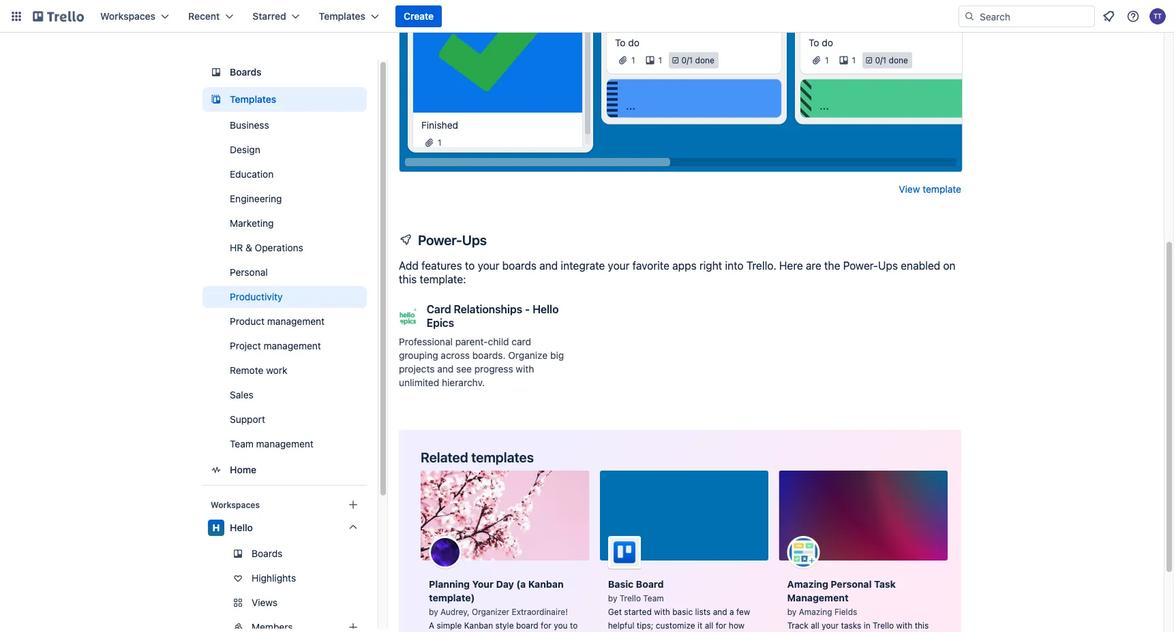 Task type: describe. For each thing, give the bounding box(es) containing it.
get
[[608, 608, 622, 617]]

view
[[899, 184, 920, 195]]

home
[[230, 465, 256, 476]]

child
[[488, 337, 509, 348]]

starred
[[252, 11, 286, 22]]

productivity
[[230, 291, 283, 303]]

template
[[923, 184, 961, 195]]

task
[[874, 580, 896, 591]]

(a
[[516, 580, 526, 591]]

for inside the planning your day (a kanban template) by audrey, organizer extraordinaire! a simple kanban style board for you to
[[541, 621, 552, 631]]

product
[[230, 316, 265, 327]]

relationships
[[454, 303, 522, 316]]

-
[[525, 303, 530, 316]]

management for project management
[[264, 341, 321, 352]]

hr & operations
[[230, 242, 303, 254]]

home link
[[203, 458, 367, 483]]

basic
[[672, 608, 693, 617]]

team management
[[230, 439, 314, 450]]

organizer
[[472, 608, 509, 617]]

this inside amazing personal task management by amazing fields track all your tasks in trello with this
[[915, 621, 929, 631]]

with for organize
[[516, 364, 534, 375]]

apps
[[672, 260, 697, 273]]

team inside basic board by trello team get started with basic lists and a few helpful tips; customize it all for ho
[[643, 594, 664, 604]]

by inside basic board by trello team get started with basic lists and a few helpful tips; customize it all for ho
[[608, 594, 617, 604]]

recent button
[[180, 5, 242, 27]]

on
[[943, 260, 956, 273]]

here
[[779, 260, 803, 273]]

professional
[[399, 337, 453, 348]]

workspaces inside popup button
[[100, 11, 155, 22]]

education
[[230, 169, 274, 180]]

enabled
[[901, 260, 940, 273]]

project management link
[[203, 335, 367, 357]]

back to home image
[[33, 5, 84, 27]]

support link
[[203, 409, 367, 431]]

remote work link
[[203, 360, 367, 382]]

trello inside basic board by trello team get started with basic lists and a few helpful tips; customize it all for ho
[[620, 594, 641, 604]]

views
[[252, 598, 278, 609]]

template:
[[420, 273, 466, 286]]

1 vertical spatial amazing
[[799, 608, 832, 617]]

1 vertical spatial templates
[[230, 94, 276, 105]]

highlights link
[[203, 568, 367, 590]]

few
[[736, 608, 750, 617]]

boards.
[[472, 350, 506, 362]]

templates link
[[203, 87, 367, 112]]

create a workspace image
[[345, 497, 361, 513]]

&
[[245, 242, 252, 254]]

0 notifications image
[[1100, 8, 1117, 25]]

across
[[441, 350, 470, 362]]

track
[[787, 621, 809, 631]]

engineering
[[230, 193, 282, 205]]

create
[[404, 11, 434, 22]]

a
[[429, 621, 434, 631]]

team management link
[[203, 434, 367, 455]]

remote work
[[230, 365, 287, 376]]

right
[[699, 260, 722, 273]]

1 vertical spatial workspaces
[[211, 500, 260, 510]]

power- inside add features to your boards and integrate your favorite apps right into trello. here are the power-ups enabled on this template:
[[843, 260, 878, 273]]

your
[[472, 580, 494, 591]]

templates button
[[311, 5, 387, 27]]

business
[[230, 120, 269, 131]]

terry turtle (terryturtle) image
[[1150, 8, 1166, 25]]

home image
[[208, 462, 224, 479]]

power-ups
[[418, 232, 487, 248]]

board image
[[208, 64, 224, 80]]

support
[[230, 414, 265, 425]]

related templates
[[421, 450, 534, 466]]

big
[[550, 350, 564, 362]]

workspaces button
[[92, 5, 177, 27]]

1 vertical spatial kanban
[[464, 621, 493, 631]]

basic
[[608, 580, 634, 591]]

amazing personal task management by amazing fields track all your tasks in trello with this
[[787, 580, 929, 633]]

marketing link
[[203, 213, 367, 235]]

card
[[512, 337, 531, 348]]

add features to your boards and integrate your favorite apps right into trello. here are the power-ups enabled on this template:
[[399, 260, 956, 286]]

day
[[496, 580, 514, 591]]

a
[[730, 608, 734, 617]]

productivity link
[[203, 286, 367, 308]]

amazing fields image
[[787, 537, 820, 570]]

0 vertical spatial power-
[[418, 232, 462, 248]]

trello.
[[746, 260, 776, 273]]

to inside the planning your day (a kanban template) by audrey, organizer extraordinaire! a simple kanban style board for you to
[[570, 621, 578, 631]]

by inside amazing personal task management by amazing fields track all your tasks in trello with this
[[787, 608, 797, 617]]

hr & operations link
[[203, 237, 367, 259]]

see
[[456, 364, 472, 375]]



Task type: vqa. For each thing, say whether or not it's contained in the screenshot.
Add board icon
no



Task type: locate. For each thing, give the bounding box(es) containing it.
you
[[554, 621, 568, 631]]

professional parent-child card grouping across boards. organize big projects and see progress with unlimited hierarchy.
[[399, 337, 564, 389]]

0 horizontal spatial trello
[[620, 594, 641, 604]]

0 horizontal spatial to
[[465, 260, 475, 273]]

all right track
[[811, 621, 819, 631]]

0 horizontal spatial and
[[437, 364, 454, 375]]

boards
[[230, 66, 262, 78], [252, 549, 283, 560]]

and for professional parent-child card grouping across boards. organize big projects and see progress with unlimited hierarchy.
[[437, 364, 454, 375]]

2 vertical spatial and
[[713, 608, 727, 617]]

for right it
[[716, 621, 726, 631]]

management
[[267, 316, 325, 327], [264, 341, 321, 352], [256, 439, 314, 450]]

it
[[697, 621, 702, 631]]

0 vertical spatial to
[[465, 260, 475, 273]]

1 horizontal spatial ups
[[878, 260, 898, 273]]

1 horizontal spatial and
[[539, 260, 558, 273]]

and left the a in the bottom right of the page
[[713, 608, 727, 617]]

hello right h
[[230, 523, 253, 534]]

2 vertical spatial management
[[256, 439, 314, 450]]

and down across
[[437, 364, 454, 375]]

templates
[[319, 11, 365, 22], [230, 94, 276, 105]]

0 vertical spatial kanban
[[528, 580, 564, 591]]

boards link for views
[[203, 543, 367, 565]]

starred button
[[244, 5, 308, 27]]

1 vertical spatial personal
[[831, 580, 872, 591]]

template board image
[[208, 91, 224, 108]]

trello up started
[[620, 594, 641, 604]]

tips;
[[637, 621, 653, 631]]

business link
[[203, 115, 367, 136]]

all inside basic board by trello team get started with basic lists and a few helpful tips; customize it all for ho
[[705, 621, 713, 631]]

in
[[864, 621, 871, 631]]

1 horizontal spatial by
[[608, 594, 617, 604]]

0 horizontal spatial with
[[516, 364, 534, 375]]

to inside add features to your boards and integrate your favorite apps right into trello. here are the power-ups enabled on this template:
[[465, 260, 475, 273]]

open information menu image
[[1126, 10, 1140, 23]]

1 horizontal spatial team
[[643, 594, 664, 604]]

management down support "link"
[[256, 439, 314, 450]]

1 horizontal spatial kanban
[[528, 580, 564, 591]]

boards for home
[[230, 66, 262, 78]]

boards link up templates link
[[203, 60, 367, 85]]

1 all from the left
[[705, 621, 713, 631]]

card relationships - hello epics
[[427, 303, 559, 330]]

helpful
[[608, 621, 634, 631]]

remote
[[230, 365, 264, 376]]

0 vertical spatial management
[[267, 316, 325, 327]]

0 horizontal spatial all
[[705, 621, 713, 631]]

primary element
[[0, 0, 1174, 33]]

0 horizontal spatial this
[[399, 273, 417, 286]]

management for team management
[[256, 439, 314, 450]]

kanban right (a
[[528, 580, 564, 591]]

0 vertical spatial boards link
[[203, 60, 367, 85]]

0 horizontal spatial power-
[[418, 232, 462, 248]]

ups up template:
[[462, 232, 487, 248]]

personal
[[230, 267, 268, 278], [831, 580, 872, 591]]

1 vertical spatial management
[[264, 341, 321, 352]]

customize
[[656, 621, 695, 631]]

simple
[[437, 621, 462, 631]]

0 horizontal spatial personal
[[230, 267, 268, 278]]

with up customize
[[654, 608, 670, 617]]

0 horizontal spatial for
[[541, 621, 552, 631]]

with for track
[[896, 621, 912, 631]]

board
[[516, 621, 538, 631]]

into
[[725, 260, 744, 273]]

boards link
[[203, 60, 367, 85], [203, 543, 367, 565]]

and inside add features to your boards and integrate your favorite apps right into trello. here are the power-ups enabled on this template:
[[539, 260, 558, 273]]

kanban down organizer
[[464, 621, 493, 631]]

1 for from the left
[[541, 621, 552, 631]]

this
[[399, 273, 417, 286], [915, 621, 929, 631]]

templates
[[471, 450, 534, 466]]

1 horizontal spatial personal
[[831, 580, 872, 591]]

team down board
[[643, 594, 664, 604]]

0 horizontal spatial workspaces
[[100, 11, 155, 22]]

add image
[[345, 620, 361, 633]]

1 vertical spatial ups
[[878, 260, 898, 273]]

personal inside amazing personal task management by amazing fields track all your tasks in trello with this
[[831, 580, 872, 591]]

your left boards
[[478, 260, 499, 273]]

hello
[[533, 303, 559, 316], [230, 523, 253, 534]]

amazing down management
[[799, 608, 832, 617]]

style
[[495, 621, 514, 631]]

0 vertical spatial trello
[[620, 594, 641, 604]]

by up get
[[608, 594, 617, 604]]

1 horizontal spatial with
[[654, 608, 670, 617]]

progress
[[474, 364, 513, 375]]

1 forward image from the top
[[364, 595, 380, 612]]

management for product management
[[267, 316, 325, 327]]

to
[[465, 260, 475, 273], [570, 621, 578, 631]]

with right in
[[896, 621, 912, 631]]

power- right the in the top right of the page
[[843, 260, 878, 273]]

product management
[[230, 316, 325, 327]]

0 horizontal spatial ups
[[462, 232, 487, 248]]

audrey, organizer extraordinaire! image
[[429, 537, 462, 570]]

1 horizontal spatial all
[[811, 621, 819, 631]]

0 horizontal spatial templates
[[230, 94, 276, 105]]

2 boards link from the top
[[203, 543, 367, 565]]

template)
[[429, 593, 475, 604]]

audrey,
[[440, 608, 469, 617]]

by
[[608, 594, 617, 604], [429, 608, 438, 617], [787, 608, 797, 617]]

by up a
[[429, 608, 438, 617]]

1 vertical spatial power-
[[843, 260, 878, 273]]

1 vertical spatial this
[[915, 621, 929, 631]]

views link
[[203, 593, 380, 614]]

2 horizontal spatial your
[[822, 621, 839, 631]]

0 horizontal spatial kanban
[[464, 621, 493, 631]]

forward image inside views link
[[364, 595, 380, 612]]

0 horizontal spatial your
[[478, 260, 499, 273]]

add
[[399, 260, 419, 273]]

related
[[421, 450, 468, 466]]

boards
[[502, 260, 537, 273]]

education link
[[203, 164, 367, 185]]

0 vertical spatial templates
[[319, 11, 365, 22]]

by inside the planning your day (a kanban template) by audrey, organizer extraordinaire! a simple kanban style board for you to
[[429, 608, 438, 617]]

1 vertical spatial with
[[654, 608, 670, 617]]

boards for views
[[252, 549, 283, 560]]

and right boards
[[539, 260, 558, 273]]

with inside professional parent-child card grouping across boards. organize big projects and see progress with unlimited hierarchy.
[[516, 364, 534, 375]]

for
[[541, 621, 552, 631], [716, 621, 726, 631]]

view template
[[899, 184, 961, 195]]

your down fields
[[822, 621, 839, 631]]

trello inside amazing personal task management by amazing fields track all your tasks in trello with this
[[873, 621, 894, 631]]

ups inside add features to your boards and integrate your favorite apps right into trello. here are the power-ups enabled on this template:
[[878, 260, 898, 273]]

1 horizontal spatial workspaces
[[211, 500, 260, 510]]

h
[[212, 523, 220, 534]]

board
[[636, 580, 664, 591]]

0 vertical spatial workspaces
[[100, 11, 155, 22]]

ups
[[462, 232, 487, 248], [878, 260, 898, 273]]

1 horizontal spatial hello
[[533, 303, 559, 316]]

2 horizontal spatial and
[[713, 608, 727, 617]]

and inside professional parent-child card grouping across boards. organize big projects and see progress with unlimited hierarchy.
[[437, 364, 454, 375]]

all right it
[[705, 621, 713, 631]]

0 vertical spatial with
[[516, 364, 534, 375]]

2 for from the left
[[716, 621, 726, 631]]

1 horizontal spatial this
[[915, 621, 929, 631]]

0 horizontal spatial by
[[429, 608, 438, 617]]

0 vertical spatial hello
[[533, 303, 559, 316]]

organize
[[508, 350, 548, 362]]

extraordinaire!
[[512, 608, 568, 617]]

this down add
[[399, 273, 417, 286]]

1 vertical spatial boards
[[252, 549, 283, 560]]

personal up fields
[[831, 580, 872, 591]]

for left you
[[541, 621, 552, 631]]

parent-
[[455, 337, 488, 348]]

sales
[[230, 390, 253, 401]]

by up track
[[787, 608, 797, 617]]

and inside basic board by trello team get started with basic lists and a few helpful tips; customize it all for ho
[[713, 608, 727, 617]]

design
[[230, 144, 260, 155]]

1 vertical spatial and
[[437, 364, 454, 375]]

hello inside card relationships - hello epics
[[533, 303, 559, 316]]

with inside amazing personal task management by amazing fields track all your tasks in trello with this
[[896, 621, 912, 631]]

for inside basic board by trello team get started with basic lists and a few helpful tips; customize it all for ho
[[716, 621, 726, 631]]

0 vertical spatial personal
[[230, 267, 268, 278]]

recent
[[188, 11, 220, 22]]

your inside amazing personal task management by amazing fields track all your tasks in trello with this
[[822, 621, 839, 631]]

personal down "&"
[[230, 267, 268, 278]]

favorite
[[633, 260, 670, 273]]

all inside amazing personal task management by amazing fields track all your tasks in trello with this
[[811, 621, 819, 631]]

1 horizontal spatial for
[[716, 621, 726, 631]]

grouping
[[399, 350, 438, 362]]

projects
[[399, 364, 435, 375]]

amazing
[[787, 580, 828, 591], [799, 608, 832, 617]]

0 vertical spatial amazing
[[787, 580, 828, 591]]

0 horizontal spatial team
[[230, 439, 254, 450]]

1 vertical spatial hello
[[230, 523, 253, 534]]

0 vertical spatial boards
[[230, 66, 262, 78]]

basic board by trello team get started with basic lists and a few helpful tips; customize it all for ho
[[608, 580, 750, 633]]

management down product management link on the left
[[264, 341, 321, 352]]

boards right board image
[[230, 66, 262, 78]]

templates inside popup button
[[319, 11, 365, 22]]

1 horizontal spatial your
[[608, 260, 630, 273]]

power-
[[418, 232, 462, 248], [843, 260, 878, 273]]

lists
[[695, 608, 711, 617]]

1 boards link from the top
[[203, 60, 367, 85]]

1 horizontal spatial power-
[[843, 260, 878, 273]]

project
[[230, 341, 261, 352]]

0 vertical spatial team
[[230, 439, 254, 450]]

to right features in the left top of the page
[[465, 260, 475, 273]]

features
[[422, 260, 462, 273]]

1 horizontal spatial templates
[[319, 11, 365, 22]]

boards up highlights
[[252, 549, 283, 560]]

operations
[[255, 242, 303, 254]]

team inside 'team management' link
[[230, 439, 254, 450]]

and for basic board by trello team get started with basic lists and a few helpful tips; customize it all for ho
[[713, 608, 727, 617]]

kanban
[[528, 580, 564, 591], [464, 621, 493, 631]]

integrate
[[561, 260, 605, 273]]

power- up features in the left top of the page
[[418, 232, 462, 248]]

the
[[824, 260, 840, 273]]

1 vertical spatial trello
[[873, 621, 894, 631]]

work
[[266, 365, 287, 376]]

2 horizontal spatial by
[[787, 608, 797, 617]]

trello
[[620, 594, 641, 604], [873, 621, 894, 631]]

boards link for home
[[203, 60, 367, 85]]

0 vertical spatial forward image
[[364, 595, 380, 612]]

card
[[427, 303, 451, 316]]

2 forward image from the top
[[364, 620, 380, 633]]

trello team image
[[608, 537, 641, 570]]

1 vertical spatial forward image
[[364, 620, 380, 633]]

create button
[[395, 5, 442, 27]]

0 horizontal spatial hello
[[230, 523, 253, 534]]

1 vertical spatial to
[[570, 621, 578, 631]]

this inside add features to your boards and integrate your favorite apps right into trello. here are the power-ups enabled on this template:
[[399, 273, 417, 286]]

ups left "enabled"
[[878, 260, 898, 273]]

forward image
[[364, 595, 380, 612], [364, 620, 380, 633]]

fields
[[835, 608, 857, 617]]

2 vertical spatial with
[[896, 621, 912, 631]]

engineering link
[[203, 188, 367, 210]]

boards link up highlights link
[[203, 543, 367, 565]]

to right you
[[570, 621, 578, 631]]

view template link
[[899, 183, 961, 197]]

1 horizontal spatial to
[[570, 621, 578, 631]]

templates right starred popup button
[[319, 11, 365, 22]]

started
[[624, 608, 652, 617]]

templates up business
[[230, 94, 276, 105]]

2 all from the left
[[811, 621, 819, 631]]

with down the organize
[[516, 364, 534, 375]]

hr
[[230, 242, 243, 254]]

1 vertical spatial boards link
[[203, 543, 367, 565]]

search image
[[964, 11, 975, 22]]

0 vertical spatial this
[[399, 273, 417, 286]]

1 vertical spatial team
[[643, 594, 664, 604]]

marketing
[[230, 218, 274, 229]]

1 horizontal spatial trello
[[873, 621, 894, 631]]

team down support
[[230, 439, 254, 450]]

personal link
[[203, 262, 367, 284]]

your left favorite
[[608, 260, 630, 273]]

trello right in
[[873, 621, 894, 631]]

this right in
[[915, 621, 929, 631]]

hierarchy.
[[442, 378, 485, 389]]

2 horizontal spatial with
[[896, 621, 912, 631]]

0 vertical spatial and
[[539, 260, 558, 273]]

unlimited
[[399, 378, 439, 389]]

hello right -
[[533, 303, 559, 316]]

with inside basic board by trello team get started with basic lists and a few helpful tips; customize it all for ho
[[654, 608, 670, 617]]

epics
[[427, 317, 454, 330]]

management down productivity "link"
[[267, 316, 325, 327]]

management
[[787, 593, 849, 604]]

0 vertical spatial ups
[[462, 232, 487, 248]]

amazing up management
[[787, 580, 828, 591]]

Search field
[[975, 6, 1094, 27]]



